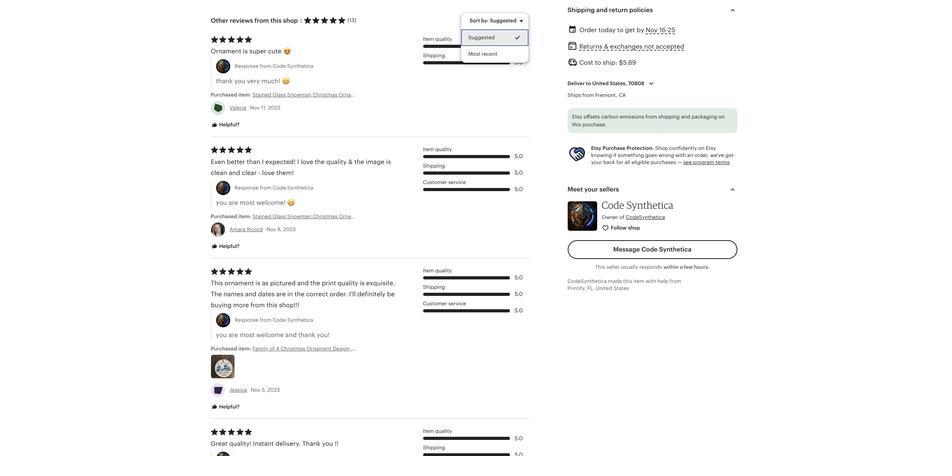 Task type: vqa. For each thing, say whether or not it's contained in the screenshot.
Paper & Party Supplies link
no



Task type: describe. For each thing, give the bounding box(es) containing it.
response for much!
[[235, 63, 259, 69]]

0 vertical spatial thank
[[216, 78, 233, 85]]

purchases
[[651, 160, 677, 166]]

sellers
[[600, 186, 620, 194]]

welcome
[[257, 332, 284, 339]]

response from code synthetica for welcome!
[[235, 185, 314, 191]]

amara ricord nov 8, 2023
[[230, 227, 296, 233]]

you are most welcome! 😁
[[216, 199, 295, 207]]

return
[[610, 6, 628, 14]]

delivery.
[[276, 441, 301, 448]]

cost to ship: $ 5.89
[[580, 59, 637, 66]]

response from code synthetica for welcome
[[235, 318, 314, 324]]

even
[[211, 158, 225, 166]]

from inside codesynthetica made this item with help from printify, fl, united states
[[670, 279, 682, 285]]

3 helpful? button from the top
[[205, 401, 246, 415]]

item: for welcome
[[239, 346, 251, 352]]

buying
[[211, 302, 232, 309]]

order,
[[695, 153, 710, 159]]

correct
[[306, 291, 328, 298]]

all
[[625, 160, 631, 166]]

see program terms link
[[684, 160, 730, 166]]

1 5.0 from the top
[[515, 43, 523, 49]]

shipping and return policies button
[[561, 1, 745, 20]]

1 horizontal spatial thank
[[299, 332, 315, 339]]

😁 for thank you very much! 😁
[[282, 78, 290, 85]]

states
[[614, 286, 629, 292]]

this ornament is as pictured and the print quality is exquisite. the names and dates are in the correct order. i'll definitely be buying more from this shop!!!
[[211, 280, 395, 309]]

helpful? for thank
[[218, 122, 240, 128]]

the
[[211, 291, 222, 298]]

united inside dropdown button
[[593, 81, 609, 86]]

shop confidently on etsy knowing if something goes wrong with an order, we've got your back for all eligible purchases —
[[592, 146, 734, 166]]

protection:
[[627, 146, 654, 151]]

with inside shop confidently on etsy knowing if something goes wrong with an order, we've got your back for all eligible purchases —
[[676, 153, 686, 159]]

ships
[[568, 92, 582, 98]]

helpful? button for thank
[[205, 118, 246, 133]]

you left the !!
[[322, 441, 333, 448]]

instant
[[253, 441, 274, 448]]

deliver to united states, 70808
[[568, 81, 645, 86]]

an
[[688, 153, 694, 159]]

2 i from the left
[[297, 158, 299, 166]]

returns & exchanges not accepted button
[[580, 41, 685, 53]]

other reviews from this shop
[[211, 17, 298, 24]]

helpful? button for you
[[205, 240, 246, 254]]

much!
[[262, 78, 281, 85]]

synthetica inside code synthetica owner of codesynthetica
[[627, 199, 674, 212]]

code for ornament is super cute 😍
[[273, 63, 286, 69]]

offsets
[[584, 114, 600, 120]]

in
[[288, 291, 293, 298]]

shipping for ornament is super cute 😍
[[423, 53, 445, 59]]

ca
[[619, 92, 626, 98]]

on inside etsy offsets carbon emissions from shipping and packaging on this purchase.
[[719, 114, 725, 120]]

jessica link
[[230, 388, 247, 394]]

ship:
[[603, 59, 618, 66]]

etsy purchase protection:
[[592, 146, 654, 151]]

is inside 'even better than i expected! i love the quality & the image is clean and clear - love them!'
[[386, 158, 391, 166]]

and inside dropdown button
[[597, 6, 608, 14]]

usually
[[622, 265, 639, 270]]

codesynthetica inside codesynthetica made this item with help from printify, fl, united states
[[568, 279, 607, 285]]

3 5.0 from the top
[[515, 153, 523, 160]]

9 5.0 from the top
[[515, 436, 523, 442]]

a
[[680, 265, 683, 270]]

today
[[599, 26, 616, 34]]

on inside shop confidently on etsy knowing if something goes wrong with an order, we've got your back for all eligible purchases —
[[699, 146, 705, 151]]

with inside codesynthetica made this item with help from printify, fl, united states
[[646, 279, 657, 285]]

etsy offsets carbon emissions from shipping and packaging on this purchase.
[[573, 114, 725, 128]]

5.89
[[624, 59, 637, 66]]

codesynthetica link
[[626, 215, 666, 221]]

from right ships
[[583, 92, 595, 98]]

returns & exchanges not accepted
[[580, 43, 685, 50]]

other
[[211, 17, 229, 24]]

names
[[224, 291, 244, 298]]

suggested inside "suggested" button
[[469, 35, 495, 40]]

quality inside 'even better than i expected! i love the quality & the image is clean and clear - love them!'
[[327, 158, 347, 166]]

purchase
[[603, 146, 626, 151]]

shipping inside shipping and return policies dropdown button
[[568, 6, 595, 14]]

quality inside this ornament is as pictured and the print quality is exquisite. the names and dates are in the correct order. i'll definitely be buying more from this shop!!!
[[338, 280, 358, 287]]

eligible
[[632, 160, 650, 166]]

thank
[[303, 441, 321, 448]]

suggested button
[[462, 29, 529, 46]]

etsy for etsy purchase protection:
[[592, 146, 602, 151]]

than
[[247, 158, 261, 166]]

get
[[626, 26, 636, 34]]

4 item quality from the top
[[423, 429, 452, 435]]

70808
[[629, 81, 645, 86]]

nov left the 8,
[[267, 227, 276, 233]]

something
[[618, 153, 644, 159]]

this for this ornament is as pictured and the print quality is exquisite. the names and dates are in the correct order. i'll definitely be buying more from this shop!!!
[[211, 280, 223, 287]]

nov right by
[[646, 26, 658, 34]]

you left very
[[235, 78, 246, 85]]

5,
[[262, 388, 266, 394]]

7 5.0 from the top
[[515, 292, 523, 298]]

the right expected!
[[315, 158, 325, 166]]

|
[[301, 18, 302, 24]]

shop!!!
[[279, 302, 300, 309]]

if
[[614, 153, 617, 159]]

cute
[[268, 48, 282, 55]]

most for welcome!
[[240, 199, 255, 207]]

is up definitely
[[360, 280, 365, 287]]

is left super
[[243, 48, 248, 55]]

etsy inside shop confidently on etsy knowing if something goes wrong with an order, we've got your back for all eligible purchases —
[[707, 146, 717, 151]]

you are most welcome and thank you!
[[216, 332, 330, 339]]

!!
[[335, 441, 339, 448]]

you!
[[317, 332, 330, 339]]

your inside dropdown button
[[585, 186, 598, 194]]

most recent
[[469, 51, 498, 57]]

most
[[469, 51, 481, 57]]

expected!
[[266, 158, 296, 166]]

are inside this ornament is as pictured and the print quality is exquisite. the names and dates are in the correct order. i'll definitely be buying more from this shop!!!
[[277, 291, 286, 298]]

8,
[[278, 227, 282, 233]]

sort
[[470, 18, 480, 23]]

etsy for etsy offsets carbon emissions from shipping and packaging on this purchase.
[[573, 114, 583, 120]]

printify,
[[568, 286, 587, 292]]

0 vertical spatial shop
[[283, 17, 298, 24]]

this inside etsy offsets carbon emissions from shipping and packaging on this purchase.
[[573, 122, 582, 128]]

ornament
[[211, 48, 242, 55]]

message code synthetica button
[[568, 241, 738, 259]]

exchanges
[[611, 43, 643, 50]]

code for this ornament is as pictured and the print quality is exquisite. the names and dates are in the correct order. i'll definitely be buying more from this shop!!!
[[273, 318, 286, 324]]

are for dates
[[229, 332, 238, 339]]

pictured
[[270, 280, 296, 287]]

follow
[[611, 225, 627, 231]]

customer for even better than i expected! i love the quality & the image is clean and clear - love them!
[[423, 180, 447, 186]]

see
[[684, 160, 692, 166]]

goes
[[646, 153, 658, 159]]

quality!
[[229, 441, 252, 448]]

message code synthetica
[[614, 246, 692, 254]]

item for ornament is super cute 😍
[[423, 36, 434, 42]]

& inside 'even better than i expected! i love the quality & the image is clean and clear - love them!'
[[349, 158, 353, 166]]

valerie
[[230, 105, 247, 111]]

knowing
[[592, 153, 612, 159]]

most recent button
[[462, 46, 529, 63]]

deliver
[[568, 81, 585, 86]]

customer service for even better than i expected! i love the quality & the image is clean and clear - love them!
[[423, 180, 466, 186]]

from up much!
[[260, 63, 272, 69]]

helpful? for you
[[218, 244, 240, 250]]

customer for this ornament is as pictured and the print quality is exquisite. the names and dates are in the correct order. i'll definitely be buying more from this shop!!!
[[423, 301, 447, 307]]

25
[[668, 26, 676, 34]]



Task type: locate. For each thing, give the bounding box(es) containing it.
cost
[[580, 59, 594, 66]]

great
[[211, 441, 228, 448]]

code synthetica owner of codesynthetica
[[602, 199, 674, 221]]

and inside etsy offsets carbon emissions from shipping and packaging on this purchase.
[[682, 114, 691, 120]]

definitely
[[358, 291, 386, 298]]

etsy up we've
[[707, 146, 717, 151]]

response from code synthetica up the you are most welcome and thank you! on the left
[[235, 318, 314, 324]]

2 vertical spatial purchased
[[211, 346, 237, 352]]

service for even better than i expected! i love the quality & the image is clean and clear - love them!
[[449, 180, 466, 186]]

1 helpful? button from the top
[[205, 118, 246, 133]]

2 customer from the top
[[423, 301, 447, 307]]

codesynthetica up the fl,
[[568, 279, 607, 285]]

the right in
[[295, 291, 305, 298]]

item: for welcome!
[[239, 214, 251, 220]]

2 response from code synthetica from the top
[[235, 185, 314, 191]]

your inside shop confidently on etsy knowing if something goes wrong with an order, we've got your back for all eligible purchases —
[[592, 160, 603, 166]]

0 vertical spatial love
[[301, 158, 313, 166]]

1 vertical spatial most
[[240, 332, 255, 339]]

by
[[637, 26, 645, 34]]

united up ships from fremont, ca
[[593, 81, 609, 86]]

meet your sellers
[[568, 186, 620, 194]]

order.
[[330, 291, 348, 298]]

meet
[[568, 186, 583, 194]]

with up —
[[676, 153, 686, 159]]

purchased for you are most welcome and thank you!
[[211, 346, 237, 352]]

4 5.0 from the top
[[515, 170, 523, 176]]

synthetica up within
[[660, 246, 692, 254]]

from inside this ornament is as pictured and the print quality is exquisite. the names and dates are in the correct order. i'll definitely be buying more from this shop!!!
[[251, 302, 265, 309]]

your right meet at the top of the page
[[585, 186, 598, 194]]

2 vertical spatial response
[[235, 318, 259, 324]]

1 vertical spatial customer service
[[423, 301, 466, 307]]

helpful? down valerie link
[[218, 122, 240, 128]]

customer service for this ornament is as pictured and the print quality is exquisite. the names and dates are in the correct order. i'll definitely be buying more from this shop!!!
[[423, 301, 466, 307]]

response down ornament is super cute 😍
[[235, 63, 259, 69]]

2 vertical spatial are
[[229, 332, 238, 339]]

and right shipping
[[682, 114, 691, 120]]

this left seller
[[596, 265, 606, 270]]

super
[[250, 48, 267, 55]]

response from code synthetica for much!
[[235, 63, 314, 69]]

-
[[259, 169, 261, 177]]

2 vertical spatial to
[[587, 81, 592, 86]]

item: up valerie link
[[239, 92, 251, 98]]

from down dates at the left
[[251, 302, 265, 309]]

1 vertical spatial item:
[[239, 214, 251, 220]]

purchased item: up valerie link
[[211, 92, 253, 98]]

to for ship:
[[595, 59, 602, 66]]

purchased item:
[[211, 92, 253, 98], [211, 214, 253, 220], [211, 346, 253, 352]]

i
[[262, 158, 264, 166], [297, 158, 299, 166]]

2 purchased item: from the top
[[211, 214, 253, 220]]

helpful? down jessica link on the left bottom of page
[[218, 405, 240, 410]]

are for and
[[229, 199, 238, 207]]

program
[[694, 160, 715, 166]]

this inside this ornament is as pictured and the print quality is exquisite. the names and dates are in the correct order. i'll definitely be buying more from this shop!!!
[[211, 280, 223, 287]]

0 horizontal spatial this
[[211, 280, 223, 287]]

are up amara
[[229, 199, 238, 207]]

from inside etsy offsets carbon emissions from shipping and packaging on this purchase.
[[646, 114, 658, 120]]

0 horizontal spatial i
[[262, 158, 264, 166]]

1 customer service from the top
[[423, 180, 466, 186]]

united inside codesynthetica made this item with help from printify, fl, united states
[[597, 286, 613, 292]]

0 vertical spatial response
[[235, 63, 259, 69]]

shipping for even better than i expected! i love the quality & the image is clean and clear - love them!
[[423, 163, 445, 169]]

0 horizontal spatial shop
[[283, 17, 298, 24]]

0 horizontal spatial on
[[699, 146, 705, 151]]

and inside 'even better than i expected! i love the quality & the image is clean and clear - love them!'
[[229, 169, 240, 177]]

1 vertical spatial helpful? button
[[205, 240, 246, 254]]

1 horizontal spatial codesynthetica
[[626, 215, 666, 221]]

purchased item: for you are most welcome! 😁
[[211, 214, 253, 220]]

nov left the 11,
[[250, 105, 260, 111]]

3 purchased from the top
[[211, 346, 237, 352]]

this seller usually responds within a few hours.
[[596, 265, 710, 270]]

purchased for you are most welcome! 😁
[[211, 214, 237, 220]]

and up more
[[245, 291, 257, 298]]

helpful? down amara
[[218, 244, 240, 250]]

fl,
[[588, 286, 595, 292]]

item quality for this ornament is as pictured and the print quality is exquisite. the names and dates are in the correct order. i'll definitely be buying more from this shop!!!
[[423, 268, 452, 274]]

1 vertical spatial shop
[[629, 225, 641, 231]]

code
[[273, 63, 286, 69], [273, 185, 286, 191], [602, 199, 625, 212], [642, 246, 658, 254], [273, 318, 286, 324]]

2023 right 5,
[[268, 388, 280, 394]]

1 horizontal spatial love
[[301, 158, 313, 166]]

3 response from code synthetica from the top
[[235, 318, 314, 324]]

0 horizontal spatial codesynthetica
[[568, 279, 607, 285]]

1 purchased from the top
[[211, 92, 237, 98]]

on up order,
[[699, 146, 705, 151]]

11,
[[261, 105, 267, 111]]

i'll
[[349, 291, 356, 298]]

helpful? button down amara
[[205, 240, 246, 254]]

0 horizontal spatial love
[[262, 169, 275, 177]]

code down cute
[[273, 63, 286, 69]]

this down dates at the left
[[267, 302, 278, 309]]

code synthetica image
[[568, 202, 598, 231]]

packaging
[[692, 114, 718, 120]]

1 horizontal spatial with
[[676, 153, 686, 159]]

most left welcome!
[[240, 199, 255, 207]]

synthetica for this ornament is as pictured and the print quality is exquisite. the names and dates are in the correct order. i'll definitely be buying more from this shop!!!
[[288, 318, 314, 324]]

2 helpful? from the top
[[218, 244, 240, 250]]

0 horizontal spatial to
[[587, 81, 592, 86]]

😁
[[282, 78, 290, 85], [288, 199, 295, 207]]

love right expected!
[[301, 158, 313, 166]]

5 5.0 from the top
[[515, 186, 523, 193]]

back
[[604, 160, 616, 166]]

thank left very
[[216, 78, 233, 85]]

1 vertical spatial helpful?
[[218, 244, 240, 250]]

etsy left offsets
[[573, 114, 583, 120]]

purchased for thank you very much! 😁
[[211, 92, 237, 98]]

2023 right the 11,
[[268, 105, 281, 111]]

you
[[235, 78, 246, 85], [216, 199, 227, 207], [216, 332, 227, 339], [322, 441, 333, 448]]

1 response from code synthetica from the top
[[235, 63, 314, 69]]

2 response from the top
[[235, 185, 259, 191]]

response down clear
[[235, 185, 259, 191]]

thank you very much! 😁
[[216, 78, 290, 85]]

shop inside the 'follow shop' link
[[629, 225, 641, 231]]

code inside code synthetica owner of codesynthetica
[[602, 199, 625, 212]]

better
[[227, 158, 245, 166]]

order
[[580, 26, 597, 34]]

code down "them!"
[[273, 185, 286, 191]]

2 service from the top
[[449, 301, 466, 307]]

this inside codesynthetica made this item with help from printify, fl, united states
[[624, 279, 633, 285]]

thank
[[216, 78, 233, 85], [299, 332, 315, 339]]

2023 for valerie nov 11, 2023
[[268, 105, 281, 111]]

0 vertical spatial helpful?
[[218, 122, 240, 128]]

with
[[676, 153, 686, 159], [646, 279, 657, 285]]

responds
[[640, 265, 663, 270]]

1 vertical spatial service
[[449, 301, 466, 307]]

follow shop
[[611, 225, 641, 231]]

3 response from the top
[[235, 318, 259, 324]]

1 vertical spatial this
[[211, 280, 223, 287]]

sort by: suggested button
[[464, 12, 532, 29]]

1 item quality from the top
[[423, 36, 452, 42]]

i right expected!
[[297, 158, 299, 166]]

& right returns
[[605, 43, 609, 50]]

0 vertical spatial 2023
[[268, 105, 281, 111]]

1 vertical spatial thank
[[299, 332, 315, 339]]

this inside this ornament is as pictured and the print quality is exquisite. the names and dates are in the correct order. i'll definitely be buying more from this shop!!!
[[267, 302, 278, 309]]

menu containing suggested
[[461, 12, 529, 63]]

1 item from the top
[[423, 36, 434, 42]]

to
[[618, 26, 624, 34], [595, 59, 602, 66], [587, 81, 592, 86]]

& left image on the top of the page
[[349, 158, 353, 166]]

response from code synthetica down cute
[[235, 63, 314, 69]]

codesynthetica inside code synthetica owner of codesynthetica
[[626, 215, 666, 221]]

0 vertical spatial purchased item:
[[211, 92, 253, 98]]

item for even better than i expected! i love the quality & the image is clean and clear - love them!
[[423, 147, 434, 153]]

0 vertical spatial are
[[229, 199, 238, 207]]

1 horizontal spatial shop
[[629, 225, 641, 231]]

2 helpful? button from the top
[[205, 240, 246, 254]]

0 vertical spatial codesynthetica
[[626, 215, 666, 221]]

1 helpful? from the top
[[218, 122, 240, 128]]

ricord
[[247, 227, 263, 233]]

2 horizontal spatial to
[[618, 26, 624, 34]]

1 item: from the top
[[239, 92, 251, 98]]

i right than
[[262, 158, 264, 166]]

3 helpful? from the top
[[218, 405, 240, 410]]

synthetica down shop!!!
[[288, 318, 314, 324]]

wrong
[[659, 153, 675, 159]]

helpful? button down valerie link
[[205, 118, 246, 133]]

on
[[719, 114, 725, 120], [699, 146, 705, 151]]

you down clean
[[216, 199, 227, 207]]

purchase.
[[583, 122, 607, 128]]

and left return
[[597, 6, 608, 14]]

code inside button
[[642, 246, 658, 254]]

1 horizontal spatial i
[[297, 158, 299, 166]]

0 vertical spatial service
[[449, 180, 466, 186]]

1 vertical spatial 2023
[[284, 227, 296, 233]]

2 item quality from the top
[[423, 147, 452, 153]]

1 response from the top
[[235, 63, 259, 69]]

love right -
[[262, 169, 275, 177]]

response for welcome!
[[235, 185, 259, 191]]

0 vertical spatial customer service
[[423, 180, 466, 186]]

0 vertical spatial most
[[240, 199, 255, 207]]

purchased item: for thank you very much! 😁
[[211, 92, 253, 98]]

shop left |
[[283, 17, 298, 24]]

confidently
[[670, 146, 698, 151]]

😁 right welcome!
[[288, 199, 295, 207]]

shipping
[[659, 114, 680, 120]]

accepted
[[656, 43, 685, 50]]

shipping and return policies
[[568, 6, 653, 14]]

0 vertical spatial with
[[676, 153, 686, 159]]

from left shipping
[[646, 114, 658, 120]]

synthetica for ornament is super cute 😍
[[288, 63, 314, 69]]

order today to get by nov 16-25
[[580, 26, 676, 34]]

this for this seller usually responds within a few hours.
[[596, 265, 606, 270]]

suggested right the by:
[[490, 18, 517, 23]]

code up owner
[[602, 199, 625, 212]]

1 horizontal spatial to
[[595, 59, 602, 66]]

0 horizontal spatial etsy
[[573, 114, 583, 120]]

2 horizontal spatial etsy
[[707, 146, 717, 151]]

hours.
[[695, 265, 710, 270]]

6 5.0 from the top
[[515, 275, 523, 281]]

are left in
[[277, 291, 286, 298]]

returns
[[580, 43, 603, 50]]

0 vertical spatial suggested
[[490, 18, 517, 23]]

print
[[322, 280, 336, 287]]

item: up amara ricord link at the left
[[239, 214, 251, 220]]

recent
[[482, 51, 498, 57]]

purchased item: up amara
[[211, 214, 253, 220]]

2 vertical spatial response from code synthetica
[[235, 318, 314, 324]]

as
[[262, 280, 269, 287]]

2023 right the 8,
[[284, 227, 296, 233]]

few
[[685, 265, 693, 270]]

seller
[[607, 265, 620, 270]]

2 customer service from the top
[[423, 301, 466, 307]]

shipping for this ornament is as pictured and the print quality is exquisite. the names and dates are in the correct order. i'll definitely be buying more from this shop!!!
[[423, 285, 445, 291]]

suggested inside sort by: suggested popup button
[[490, 18, 517, 23]]

1 vertical spatial &
[[349, 158, 353, 166]]

0 vertical spatial this
[[596, 265, 606, 270]]

1 purchased item: from the top
[[211, 92, 253, 98]]

suggested up most recent
[[469, 35, 495, 40]]

most for welcome
[[240, 332, 255, 339]]

purchased up valerie link
[[211, 92, 237, 98]]

thank left you!
[[299, 332, 315, 339]]

1 vertical spatial customer
[[423, 301, 447, 307]]

this up the
[[211, 280, 223, 287]]

1 vertical spatial suggested
[[469, 35, 495, 40]]

are down more
[[229, 332, 238, 339]]

😁 right much!
[[282, 78, 290, 85]]

1 vertical spatial codesynthetica
[[568, 279, 607, 285]]

1 vertical spatial response
[[235, 185, 259, 191]]

0 vertical spatial united
[[593, 81, 609, 86]]

2 vertical spatial item:
[[239, 346, 251, 352]]

2 vertical spatial 2023
[[268, 388, 280, 394]]

synthetica down 'even better than i expected! i love the quality & the image is clean and clear - love them!'
[[288, 185, 314, 191]]

3 purchased item: from the top
[[211, 346, 253, 352]]

& inside button
[[605, 43, 609, 50]]

service
[[449, 180, 466, 186], [449, 301, 466, 307]]

3 item: from the top
[[239, 346, 251, 352]]

1 vertical spatial response from code synthetica
[[235, 185, 314, 191]]

0 vertical spatial customer
[[423, 180, 447, 186]]

to right deliver
[[587, 81, 592, 86]]

1 vertical spatial purchased item:
[[211, 214, 253, 220]]

0 vertical spatial your
[[592, 160, 603, 166]]

is left as at the bottom of page
[[256, 280, 261, 287]]

0 vertical spatial item:
[[239, 92, 251, 98]]

item: for much!
[[239, 92, 251, 98]]

purchased item: for you are most welcome and thank you!
[[211, 346, 253, 352]]

2 item: from the top
[[239, 214, 251, 220]]

1 i from the left
[[262, 158, 264, 166]]

1 vertical spatial united
[[597, 286, 613, 292]]

3 item from the top
[[423, 268, 434, 274]]

your down knowing
[[592, 160, 603, 166]]

to inside dropdown button
[[587, 81, 592, 86]]

1 vertical spatial are
[[277, 291, 286, 298]]

2 vertical spatial helpful? button
[[205, 401, 246, 415]]

0 horizontal spatial with
[[646, 279, 657, 285]]

most left welcome
[[240, 332, 255, 339]]

service for this ornament is as pictured and the print quality is exquisite. the names and dates are in the correct order. i'll definitely be buying more from this shop!!!
[[449, 301, 466, 307]]

got
[[726, 153, 734, 159]]

0 vertical spatial purchased
[[211, 92, 237, 98]]

0 vertical spatial to
[[618, 26, 624, 34]]

jessica nov 5, 2023
[[230, 388, 280, 394]]

this up states at the bottom of page
[[624, 279, 633, 285]]

2 purchased from the top
[[211, 214, 237, 220]]

this left purchase. at the top of page
[[573, 122, 582, 128]]

image
[[366, 158, 385, 166]]

the left image on the top of the page
[[355, 158, 364, 166]]

3 item quality from the top
[[423, 268, 452, 274]]

code up responds
[[642, 246, 658, 254]]

amara ricord link
[[230, 227, 263, 233]]

carbon
[[602, 114, 619, 120]]

codesynthetica
[[626, 215, 666, 221], [568, 279, 607, 285]]

from
[[255, 17, 269, 24], [260, 63, 272, 69], [583, 92, 595, 98], [646, 114, 658, 120], [260, 185, 272, 191], [670, 279, 682, 285], [251, 302, 265, 309], [260, 318, 272, 324]]

item quality
[[423, 36, 452, 42], [423, 147, 452, 153], [423, 268, 452, 274], [423, 429, 452, 435]]

and down better
[[229, 169, 240, 177]]

1 vertical spatial your
[[585, 186, 598, 194]]

and up correct
[[298, 280, 309, 287]]

you down buying
[[216, 332, 227, 339]]

shop right "follow" on the right of page
[[629, 225, 641, 231]]

synthetica for even better than i expected! i love the quality & the image is clean and clear - love them!
[[288, 185, 314, 191]]

0 vertical spatial response from code synthetica
[[235, 63, 314, 69]]

is right image on the top of the page
[[386, 158, 391, 166]]

1 vertical spatial on
[[699, 146, 705, 151]]

code for even better than i expected! i love the quality & the image is clean and clear - love them!
[[273, 185, 286, 191]]

1 horizontal spatial on
[[719, 114, 725, 120]]

codesynthetica up follow shop
[[626, 215, 666, 221]]

1 horizontal spatial etsy
[[592, 146, 602, 151]]

your
[[592, 160, 603, 166], [585, 186, 598, 194]]

item quality for even better than i expected! i love the quality & the image is clean and clear - love them!
[[423, 147, 452, 153]]

response for welcome
[[235, 318, 259, 324]]

item for this ornament is as pictured and the print quality is exquisite. the names and dates are in the correct order. i'll definitely be buying more from this shop!!!
[[423, 268, 434, 274]]

2 vertical spatial helpful?
[[218, 405, 240, 410]]

synthetica inside button
[[660, 246, 692, 254]]

the up correct
[[311, 280, 320, 287]]

view details of this review photo by jessica image
[[211, 355, 235, 379]]

0 vertical spatial &
[[605, 43, 609, 50]]

—
[[678, 160, 683, 166]]

nov left 5,
[[251, 388, 261, 394]]

1 horizontal spatial &
[[605, 43, 609, 50]]

etsy inside etsy offsets carbon emissions from shipping and packaging on this purchase.
[[573, 114, 583, 120]]

1 customer from the top
[[423, 180, 447, 186]]

with left "help" at the bottom of the page
[[646, 279, 657, 285]]

😁 for you are most welcome! 😁
[[288, 199, 295, 207]]

0 horizontal spatial &
[[349, 158, 353, 166]]

1 vertical spatial purchased
[[211, 214, 237, 220]]

and right welcome
[[286, 332, 297, 339]]

dates
[[258, 291, 275, 298]]

item quality for ornament is super cute 😍
[[423, 36, 452, 42]]

from up welcome!
[[260, 185, 272, 191]]

helpful? button down jessica link on the left bottom of page
[[205, 401, 246, 415]]

(13)
[[348, 17, 357, 23]]

purchased item: up the view details of this review photo by jessica
[[211, 346, 253, 352]]

8 5.0 from the top
[[515, 308, 523, 314]]

0 vertical spatial on
[[719, 114, 725, 120]]

item: down the you are most welcome and thank you! on the left
[[239, 346, 251, 352]]

to left "get"
[[618, 26, 624, 34]]

for
[[617, 160, 624, 166]]

this
[[596, 265, 606, 270], [211, 280, 223, 287]]

on right packaging
[[719, 114, 725, 120]]

fremont,
[[596, 92, 618, 98]]

purchased up the view details of this review photo by jessica
[[211, 346, 237, 352]]

1 service from the top
[[449, 180, 466, 186]]

synthetica up codesynthetica link at the right
[[627, 199, 674, 212]]

more
[[233, 302, 249, 309]]

from up welcome
[[260, 318, 272, 324]]

sort by: suggested
[[470, 18, 517, 23]]

1 most from the top
[[240, 199, 255, 207]]

see program terms
[[684, 160, 730, 166]]

4 item from the top
[[423, 429, 434, 435]]

2 5.0 from the top
[[515, 59, 523, 66]]

0 horizontal spatial thank
[[216, 78, 233, 85]]

1 vertical spatial with
[[646, 279, 657, 285]]

this left |
[[271, 17, 282, 24]]

1 vertical spatial love
[[262, 169, 275, 177]]

response from code synthetica up welcome!
[[235, 185, 314, 191]]

0 vertical spatial 😁
[[282, 78, 290, 85]]

item
[[634, 279, 645, 285]]

purchased up amara
[[211, 214, 237, 220]]

menu
[[461, 12, 529, 63]]

ornament
[[225, 280, 254, 287]]

1 vertical spatial to
[[595, 59, 602, 66]]

customer service
[[423, 180, 466, 186], [423, 301, 466, 307]]

2 vertical spatial purchased item:
[[211, 346, 253, 352]]

0 vertical spatial helpful? button
[[205, 118, 246, 133]]

not
[[645, 43, 655, 50]]

code up the you are most welcome and thank you! on the left
[[273, 318, 286, 324]]

1 vertical spatial 😁
[[288, 199, 295, 207]]

united down made
[[597, 286, 613, 292]]

2023 for jessica nov 5, 2023
[[268, 388, 280, 394]]

2 item from the top
[[423, 147, 434, 153]]

ships from fremont, ca
[[568, 92, 626, 98]]

1 horizontal spatial this
[[596, 265, 606, 270]]

from right "help" at the bottom of the page
[[670, 279, 682, 285]]

2 most from the top
[[240, 332, 255, 339]]

to for united
[[587, 81, 592, 86]]

from right reviews
[[255, 17, 269, 24]]



